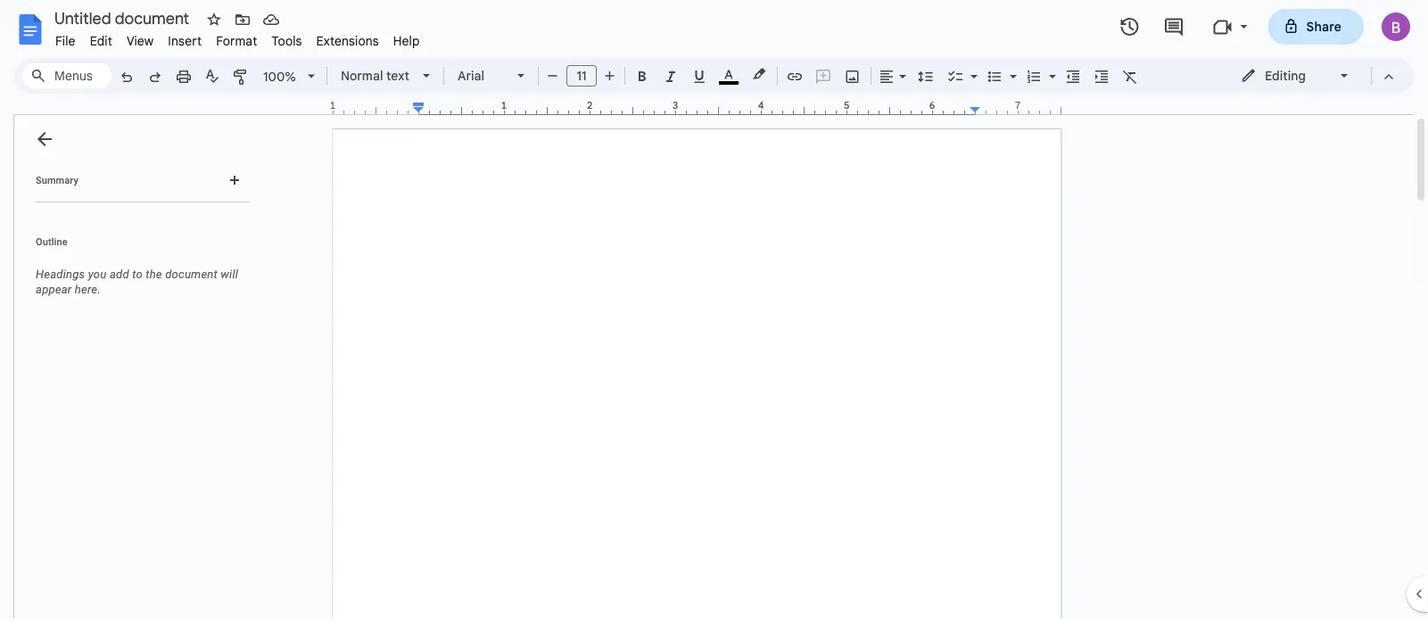 Task type: locate. For each thing, give the bounding box(es) containing it.
bulleted list menu image
[[1005, 64, 1017, 70]]

the
[[146, 268, 162, 281]]

menu bar
[[48, 23, 427, 53]]

editing button
[[1228, 62, 1363, 89]]

edit menu item
[[83, 30, 119, 51]]

menu bar containing file
[[48, 23, 427, 53]]

1
[[330, 99, 336, 112]]

menu bar banner
[[0, 0, 1428, 619]]

menu bar inside menu bar banner
[[48, 23, 427, 53]]

Rename text field
[[48, 7, 200, 29]]

document
[[165, 268, 218, 281]]

right margin image
[[971, 101, 1061, 114]]

headings you add to the document will appear here.
[[36, 268, 238, 296]]

extensions
[[316, 33, 379, 49]]

to
[[132, 268, 143, 281]]

line & paragraph spacing image
[[916, 63, 936, 88]]

will
[[221, 268, 238, 281]]

arial option
[[458, 63, 507, 88]]

document outline element
[[14, 115, 257, 619]]

left margin image
[[334, 101, 424, 114]]

styles list. normal text selected. option
[[341, 63, 412, 88]]

format
[[216, 33, 257, 49]]

checklist menu image
[[966, 64, 978, 70]]

Font size field
[[567, 65, 604, 87]]

insert image image
[[843, 63, 863, 88]]

insert menu item
[[161, 30, 209, 51]]

Font size text field
[[567, 65, 596, 87]]

Zoom field
[[256, 63, 323, 90]]

outline heading
[[14, 235, 257, 260]]

tools
[[272, 33, 302, 49]]

Menus field
[[22, 63, 112, 88]]

appear
[[36, 283, 72, 296]]

application
[[0, 0, 1428, 619]]

summary
[[36, 174, 78, 186]]

help menu item
[[386, 30, 427, 51]]



Task type: describe. For each thing, give the bounding box(es) containing it.
view menu item
[[119, 30, 161, 51]]

Star checkbox
[[202, 7, 227, 32]]

you
[[88, 268, 107, 281]]

summary heading
[[36, 173, 78, 187]]

format menu item
[[209, 30, 264, 51]]

share button
[[1268, 9, 1364, 45]]

editing
[[1265, 68, 1306, 83]]

tools menu item
[[264, 30, 309, 51]]

Zoom text field
[[259, 64, 302, 89]]

mode and view toolbar
[[1228, 58, 1403, 94]]

file
[[55, 33, 76, 49]]

view
[[127, 33, 154, 49]]

share
[[1307, 19, 1342, 34]]

edit
[[90, 33, 112, 49]]

outline
[[36, 236, 68, 247]]

help
[[393, 33, 420, 49]]

application containing share
[[0, 0, 1428, 619]]

file menu item
[[48, 30, 83, 51]]

add
[[110, 268, 129, 281]]

main toolbar
[[111, 0, 1145, 223]]

text color image
[[719, 63, 739, 85]]

arial
[[458, 68, 485, 83]]

normal text
[[341, 68, 409, 83]]

insert
[[168, 33, 202, 49]]

here.
[[75, 283, 101, 296]]

normal
[[341, 68, 383, 83]]

text
[[386, 68, 409, 83]]

headings
[[36, 268, 85, 281]]

extensions menu item
[[309, 30, 386, 51]]

highlight color image
[[749, 63, 769, 85]]



Task type: vqa. For each thing, say whether or not it's contained in the screenshot.
appear
yes



